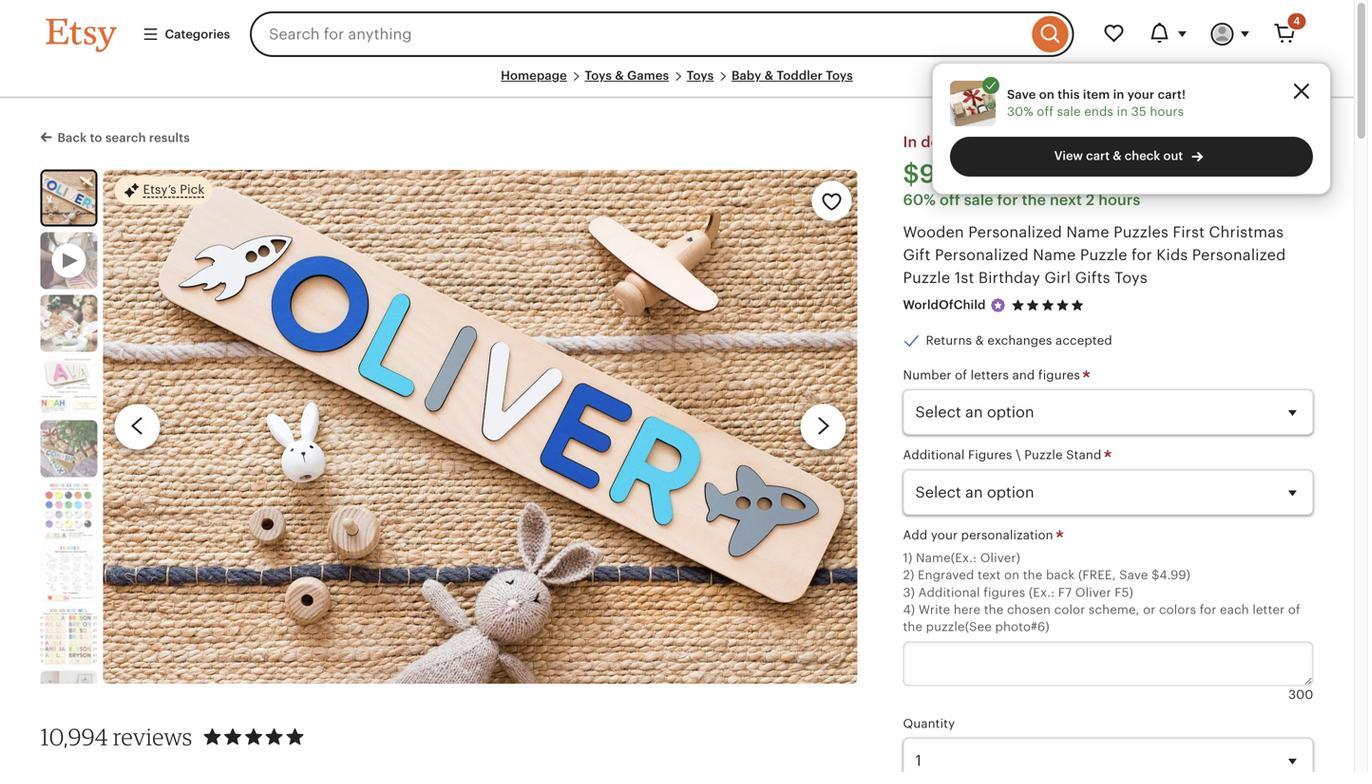 Task type: vqa. For each thing, say whether or not it's contained in the screenshot.
Send
no



Task type: describe. For each thing, give the bounding box(es) containing it.
1 vertical spatial sale
[[964, 192, 994, 209]]

4
[[1294, 15, 1301, 27]]

4 link
[[1263, 11, 1308, 57]]

results
[[149, 131, 190, 145]]

wooden
[[903, 224, 964, 241]]

1 horizontal spatial figures
[[1039, 368, 1081, 382]]

$4.99)
[[1152, 569, 1191, 583]]

$9.60+ $24.00+
[[903, 159, 1046, 189]]

or
[[1143, 603, 1156, 617]]

2 vertical spatial puzzle
[[1025, 448, 1063, 462]]

none search field inside categories banner
[[250, 11, 1074, 57]]

1 horizontal spatial wooden personalized name puzzles first christmas gift image 1 image
[[103, 170, 858, 684]]

for inside wooden personalized name puzzles first christmas gift personalized name puzzle for kids personalized puzzle 1st birthday girl gifts toys
[[1132, 247, 1153, 264]]

1) name(ex.: oliver) 2) engraved text on the back (free, save $4.99) 3) additional figures (ex.: f7 oliver f5) 4) write here the chosen color scheme, or colors for each letter of the puzzle(see photo#6)
[[903, 551, 1301, 635]]

demand.
[[921, 134, 986, 151]]

10,994
[[40, 723, 108, 751]]

letters
[[971, 368, 1009, 382]]

in
[[903, 134, 918, 151]]

60% off sale for the next 2 hours
[[903, 192, 1141, 209]]

etsy's
[[143, 183, 176, 197]]

bought
[[1058, 134, 1112, 151]]

3)
[[903, 586, 915, 600]]

color
[[1055, 603, 1086, 617]]

0 horizontal spatial for
[[998, 192, 1019, 209]]

$9.60+
[[903, 159, 990, 189]]

60%
[[903, 192, 936, 209]]

baby
[[732, 68, 762, 83]]

save inside 1) name(ex.: oliver) 2) engraved text on the back (free, save $4.99) 3) additional figures (ex.: f7 oliver f5) 4) write here the chosen color scheme, or colors for each letter of the puzzle(see photo#6)
[[1120, 569, 1149, 583]]

number
[[903, 368, 952, 382]]

f5)
[[1115, 586, 1134, 600]]

1 vertical spatial name
[[1033, 247, 1076, 264]]

oliver)
[[980, 551, 1021, 565]]

returns & exchanges accepted
[[926, 334, 1113, 348]]

0 horizontal spatial wooden personalized name puzzles first christmas gift image 1 image
[[42, 172, 96, 225]]

0 horizontal spatial of
[[955, 368, 968, 382]]

& for returns & exchanges accepted
[[976, 334, 984, 348]]

30%
[[1007, 105, 1034, 119]]

2 vertical spatial in
[[1146, 134, 1160, 151]]

1 vertical spatial this
[[1116, 134, 1143, 151]]

(ex.:
[[1029, 586, 1055, 600]]

name(ex.:
[[916, 551, 977, 565]]

additional inside 1) name(ex.: oliver) 2) engraved text on the back (free, save $4.99) 3) additional figures (ex.: f7 oliver f5) 4) write here the chosen color scheme, or colors for each letter of the puzzle(see photo#6)
[[919, 586, 980, 600]]

& for baby & toddler toys
[[765, 68, 774, 83]]

save inside save on this item in your cart! 30% off sale ends in 35 hours
[[1007, 87, 1036, 102]]

returns
[[926, 334, 972, 348]]

\
[[1016, 448, 1021, 462]]

back to search results link
[[40, 127, 190, 147]]

0 horizontal spatial puzzle
[[903, 270, 951, 287]]

1 vertical spatial off
[[940, 192, 961, 209]]

worldofchild link
[[903, 298, 986, 312]]

2
[[1086, 192, 1095, 209]]

wooden personalized name puzzles first christmas gift image 7 image
[[40, 609, 97, 666]]

the down 4)
[[903, 620, 923, 635]]

engraved
[[918, 569, 975, 583]]

personalized down the christmas
[[1193, 247, 1286, 264]]

each
[[1220, 603, 1250, 617]]

add your personalization
[[903, 528, 1057, 542]]

cart!
[[1158, 87, 1186, 102]]

exchanges
[[988, 334, 1053, 348]]

scheme,
[[1089, 603, 1140, 617]]

back
[[1046, 569, 1075, 583]]

baby & toddler toys
[[732, 68, 853, 83]]

view
[[1055, 149, 1083, 163]]

toys left 'baby'
[[687, 68, 714, 83]]

f7
[[1058, 586, 1072, 600]]

christmas
[[1209, 224, 1284, 241]]

sale inside save on this item in your cart! 30% off sale ends in 35 hours
[[1057, 105, 1081, 119]]

item
[[1083, 87, 1110, 102]]

and
[[1013, 368, 1035, 382]]

of inside 1) name(ex.: oliver) 2) engraved text on the back (free, save $4.99) 3) additional figures (ex.: f7 oliver f5) 4) write here the chosen color scheme, or colors for each letter of the puzzle(see photo#6)
[[1289, 603, 1301, 617]]

games
[[627, 68, 669, 83]]

homepage
[[501, 68, 567, 83]]

your inside save on this item in your cart! 30% off sale ends in 35 hours
[[1128, 87, 1155, 102]]

wooden personalized name puzzles first christmas gift image 6 image
[[40, 546, 97, 603]]

chosen
[[1007, 603, 1051, 617]]

etsy's pick button
[[115, 176, 212, 206]]

baby & toddler toys link
[[732, 68, 853, 83]]

categories
[[165, 27, 230, 41]]

text
[[978, 569, 1001, 583]]

people
[[1004, 134, 1055, 151]]

additional figures \ puzzle stand
[[903, 448, 1105, 462]]

write
[[919, 603, 951, 617]]

toys & games link
[[585, 68, 669, 83]]

birthday
[[979, 270, 1041, 287]]

0 vertical spatial name
[[1067, 224, 1110, 241]]

2 horizontal spatial puzzle
[[1080, 247, 1128, 264]]

the left last
[[1164, 134, 1188, 151]]

$24.00+
[[996, 167, 1046, 181]]

off inside save on this item in your cart! 30% off sale ends in 35 hours
[[1037, 105, 1054, 119]]

out
[[1164, 149, 1183, 163]]

(free,
[[1079, 569, 1116, 583]]

wooden personalized name puzzles first christmas gift image 3 image
[[40, 358, 97, 415]]

1 vertical spatial in
[[1117, 105, 1128, 119]]

view cart & check out
[[1055, 149, 1183, 163]]

worldofchild
[[903, 298, 986, 312]]

puzzle(see
[[926, 620, 992, 635]]

hours inside save on this item in your cart! 30% off sale ends in 35 hours
[[1150, 105, 1184, 119]]

back to search results
[[57, 131, 190, 145]]



Task type: locate. For each thing, give the bounding box(es) containing it.
name
[[1067, 224, 1110, 241], [1033, 247, 1076, 264]]

1 vertical spatial for
[[1132, 247, 1153, 264]]

2 horizontal spatial for
[[1200, 603, 1217, 617]]

letter
[[1253, 603, 1285, 617]]

in left 35
[[1117, 105, 1128, 119]]

reviews
[[113, 723, 192, 751]]

0 vertical spatial figures
[[1039, 368, 1081, 382]]

1 vertical spatial figures
[[984, 586, 1026, 600]]

0 vertical spatial in
[[1114, 87, 1125, 102]]

cart
[[1086, 149, 1110, 163]]

toys left games
[[585, 68, 612, 83]]

sale down '$9.60+ $24.00+'
[[964, 192, 994, 209]]

menu bar containing homepage
[[46, 68, 1308, 98]]

0 horizontal spatial sale
[[964, 192, 994, 209]]

0 vertical spatial on
[[1040, 87, 1055, 102]]

&
[[615, 68, 624, 83], [765, 68, 774, 83], [1113, 149, 1122, 163], [976, 334, 984, 348]]

0 vertical spatial sale
[[1057, 105, 1081, 119]]

1)
[[903, 551, 913, 565]]

wooden personalized name puzzles first christmas gift image 4 image
[[40, 421, 97, 478]]

name down 2
[[1067, 224, 1110, 241]]

for down puzzles
[[1132, 247, 1153, 264]]

hours
[[1150, 105, 1184, 119], [1099, 192, 1141, 209]]

0 horizontal spatial on
[[1005, 569, 1020, 583]]

personalized down 60% off sale for the next 2 hours
[[969, 224, 1063, 241]]

1 vertical spatial puzzle
[[903, 270, 951, 287]]

& for toys & games
[[615, 68, 624, 83]]

wooden personalized name puzzles first christmas gift personalized name puzzle for kids personalized puzzle 1st birthday girl gifts toys
[[903, 224, 1286, 287]]

etsy's pick
[[143, 183, 205, 197]]

for inside 1) name(ex.: oliver) 2) engraved text on the back (free, save $4.99) 3) additional figures (ex.: f7 oliver f5) 4) write here the chosen color scheme, or colors for each letter of the puzzle(see photo#6)
[[1200, 603, 1217, 617]]

hours right 2
[[1099, 192, 1141, 209]]

tab list
[[40, 768, 810, 773]]

0 vertical spatial off
[[1037, 105, 1054, 119]]

1st
[[955, 270, 975, 287]]

1 vertical spatial additional
[[919, 586, 980, 600]]

check
[[1125, 149, 1161, 163]]

on
[[1040, 87, 1055, 102], [1005, 569, 1020, 583]]

additional
[[903, 448, 965, 462], [919, 586, 980, 600]]

puzzles
[[1114, 224, 1169, 241]]

photo#6)
[[996, 620, 1050, 635]]

ends
[[1085, 105, 1114, 119]]

on inside 1) name(ex.: oliver) 2) engraved text on the back (free, save $4.99) 3) additional figures (ex.: f7 oliver f5) 4) write here the chosen color scheme, or colors for each letter of the puzzle(see photo#6)
[[1005, 569, 1020, 583]]

wooden personalized name puzzles first christmas gift image 2 image
[[40, 295, 97, 352]]

wooden personalized name puzzles first christmas gift image 1 image
[[103, 170, 858, 684], [42, 172, 96, 225]]

0 vertical spatial this
[[1058, 87, 1080, 102]]

8
[[990, 134, 1000, 151]]

toys inside wooden personalized name puzzles first christmas gift personalized name puzzle for kids personalized puzzle 1st birthday girl gifts toys
[[1115, 270, 1148, 287]]

& right the cart
[[1113, 149, 1122, 163]]

number of letters and figures
[[903, 368, 1084, 382]]

puzzle
[[1080, 247, 1128, 264], [903, 270, 951, 287], [1025, 448, 1063, 462]]

figures down text
[[984, 586, 1026, 600]]

off
[[1037, 105, 1054, 119], [940, 192, 961, 209]]

toys right toddler
[[826, 68, 853, 83]]

for
[[998, 192, 1019, 209], [1132, 247, 1153, 264], [1200, 603, 1217, 617]]

on left the item on the right
[[1040, 87, 1055, 102]]

0 horizontal spatial this
[[1058, 87, 1080, 102]]

additional left the figures
[[903, 448, 965, 462]]

0 vertical spatial save
[[1007, 87, 1036, 102]]

1 vertical spatial your
[[931, 528, 958, 542]]

4)
[[903, 603, 915, 617]]

last
[[1192, 134, 1218, 151]]

hours down cart!
[[1150, 105, 1184, 119]]

the up (ex.:
[[1023, 569, 1043, 583]]

categories banner
[[12, 0, 1342, 68]]

sale left ends
[[1057, 105, 1081, 119]]

sale
[[1057, 105, 1081, 119], [964, 192, 994, 209]]

35
[[1132, 105, 1147, 119]]

stand
[[1067, 448, 1102, 462]]

on inside save on this item in your cart! 30% off sale ends in 35 hours
[[1040, 87, 1055, 102]]

1 vertical spatial save
[[1120, 569, 1149, 583]]

1 horizontal spatial for
[[1132, 247, 1153, 264]]

this
[[1058, 87, 1080, 102], [1116, 134, 1143, 151]]

girl
[[1045, 270, 1071, 287]]

menu bar
[[46, 68, 1308, 98]]

add
[[903, 528, 928, 542]]

None search field
[[250, 11, 1074, 57]]

back
[[57, 131, 87, 145]]

1 horizontal spatial your
[[1128, 87, 1155, 102]]

1 vertical spatial hours
[[1099, 192, 1141, 209]]

here
[[954, 603, 981, 617]]

in left 'out'
[[1146, 134, 1160, 151]]

categories button
[[128, 17, 244, 51]]

1 horizontal spatial this
[[1116, 134, 1143, 151]]

1 vertical spatial of
[[1289, 603, 1301, 617]]

0 horizontal spatial figures
[[984, 586, 1026, 600]]

1 horizontal spatial sale
[[1057, 105, 1081, 119]]

name up girl
[[1033, 247, 1076, 264]]

1 vertical spatial on
[[1005, 569, 1020, 583]]

0 vertical spatial additional
[[903, 448, 965, 462]]

off down $9.60+
[[940, 192, 961, 209]]

in demand. 8 people bought this in the last 24 hours.
[[903, 134, 1290, 151]]

gift
[[903, 247, 931, 264]]

0 vertical spatial hours
[[1150, 105, 1184, 119]]

hours.
[[1244, 134, 1290, 151]]

toys & games
[[585, 68, 669, 83]]

this inside save on this item in your cart! 30% off sale ends in 35 hours
[[1058, 87, 1080, 102]]

0 vertical spatial your
[[1128, 87, 1155, 102]]

2)
[[903, 569, 915, 583]]

next
[[1050, 192, 1082, 209]]

save up 30%
[[1007, 87, 1036, 102]]

for down $24.00+
[[998, 192, 1019, 209]]

of left "letters"
[[955, 368, 968, 382]]

0 horizontal spatial off
[[940, 192, 961, 209]]

10,994 reviews
[[40, 723, 192, 751]]

in
[[1114, 87, 1125, 102], [1117, 105, 1128, 119], [1146, 134, 1160, 151]]

this left the item on the right
[[1058, 87, 1080, 102]]

1 horizontal spatial hours
[[1150, 105, 1184, 119]]

& inside view cart & check out link
[[1113, 149, 1122, 163]]

2 vertical spatial for
[[1200, 603, 1217, 617]]

accepted
[[1056, 334, 1113, 348]]

personalized up "1st"
[[935, 247, 1029, 264]]

search
[[105, 131, 146, 145]]

puzzle right \
[[1025, 448, 1063, 462]]

1 horizontal spatial off
[[1037, 105, 1054, 119]]

save up f5)
[[1120, 569, 1149, 583]]

toddler
[[777, 68, 823, 83]]

0 vertical spatial puzzle
[[1080, 247, 1128, 264]]

in right the item on the right
[[1114, 87, 1125, 102]]

of right letter at the right of the page
[[1289, 603, 1301, 617]]

off right 30%
[[1037, 105, 1054, 119]]

homepage link
[[501, 68, 567, 83]]

save
[[1007, 87, 1036, 102], [1120, 569, 1149, 583]]

gifts
[[1076, 270, 1111, 287]]

1 horizontal spatial of
[[1289, 603, 1301, 617]]

0 horizontal spatial hours
[[1099, 192, 1141, 209]]

figures inside 1) name(ex.: oliver) 2) engraved text on the back (free, save $4.99) 3) additional figures (ex.: f7 oliver f5) 4) write here the chosen color scheme, or colors for each letter of the puzzle(see photo#6)
[[984, 586, 1026, 600]]

wooden personalized name puzzles first christmas gift image 5 image
[[40, 483, 97, 540]]

the right here
[[984, 603, 1004, 617]]

kids
[[1157, 247, 1188, 264]]

additional down engraved
[[919, 586, 980, 600]]

to
[[90, 131, 102, 145]]

Add your personalization text field
[[903, 642, 1314, 687]]

star_seller image
[[990, 297, 1007, 314]]

0 vertical spatial of
[[955, 368, 968, 382]]

Search for anything text field
[[250, 11, 1028, 57]]

1 horizontal spatial save
[[1120, 569, 1149, 583]]

0 horizontal spatial your
[[931, 528, 958, 542]]

personalization
[[961, 528, 1054, 542]]

on down oliver)
[[1005, 569, 1020, 583]]

your
[[1128, 87, 1155, 102], [931, 528, 958, 542]]

for left the each
[[1200, 603, 1217, 617]]

pick
[[180, 183, 205, 197]]

puzzle up gifts
[[1080, 247, 1128, 264]]

figures
[[968, 448, 1013, 462]]

24
[[1222, 134, 1240, 151]]

your up the name(ex.:
[[931, 528, 958, 542]]

this down 35
[[1116, 134, 1143, 151]]

1 horizontal spatial puzzle
[[1025, 448, 1063, 462]]

& left games
[[615, 68, 624, 83]]

& right 'baby'
[[765, 68, 774, 83]]

300
[[1289, 688, 1314, 702]]

oliver
[[1076, 586, 1112, 600]]

0 vertical spatial for
[[998, 192, 1019, 209]]

& right returns
[[976, 334, 984, 348]]

the down $24.00+
[[1022, 192, 1046, 209]]

1 horizontal spatial on
[[1040, 87, 1055, 102]]

figures right the and
[[1039, 368, 1081, 382]]

toys right gifts
[[1115, 270, 1148, 287]]

colors
[[1159, 603, 1197, 617]]

puzzle down gift at right
[[903, 270, 951, 287]]

of
[[955, 368, 968, 382], [1289, 603, 1301, 617]]

the
[[1164, 134, 1188, 151], [1022, 192, 1046, 209], [1023, 569, 1043, 583], [984, 603, 1004, 617], [903, 620, 923, 635]]

0 horizontal spatial save
[[1007, 87, 1036, 102]]

your up 35
[[1128, 87, 1155, 102]]



